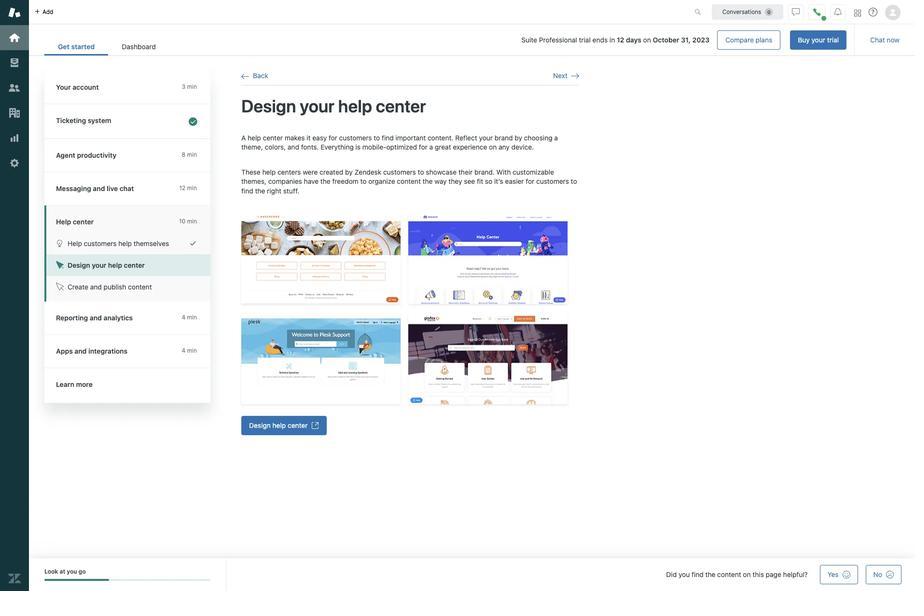 Task type: vqa. For each thing, say whether or not it's contained in the screenshot.
"Reflect"
yes



Task type: describe. For each thing, give the bounding box(es) containing it.
your inside 'a help center makes it easy for customers to find important content. reflect your brand by choosing a theme, colors, and fonts. everything is mobile-optimized for a great experience on any device.'
[[479, 134, 493, 142]]

customers up organize
[[383, 168, 416, 176]]

fit
[[477, 177, 483, 186]]

optimized
[[387, 143, 417, 151]]

have
[[304, 177, 319, 186]]

look
[[44, 568, 58, 576]]

design inside content-title "region"
[[241, 96, 296, 117]]

the down created
[[321, 177, 331, 186]]

look at you go
[[44, 568, 86, 576]]

buy your trial
[[798, 36, 839, 44]]

device.
[[512, 143, 534, 151]]

were
[[303, 168, 318, 176]]

and for create and publish content
[[90, 283, 102, 291]]

customers inside button
[[84, 239, 117, 248]]

help for help customers help themselves
[[68, 239, 82, 248]]

page
[[766, 571, 782, 579]]

agent productivity
[[56, 151, 116, 159]]

admin image
[[8, 157, 21, 169]]

on inside section
[[643, 36, 651, 44]]

4 min for analytics
[[182, 314, 197, 321]]

add button
[[29, 0, 59, 24]]

right
[[267, 187, 282, 195]]

min for help center
[[187, 218, 197, 225]]

freedom
[[332, 177, 359, 186]]

it's
[[494, 177, 504, 186]]

and for reporting and analytics
[[90, 314, 102, 322]]

help inside these help centers were created by zendesk customers to showcase their brand. with customizable themes, companies have the freedom to organize content the way they see fit so it's easier for customers to find the right stuff.
[[262, 168, 276, 176]]

naturebox help center built using zendesk. image
[[241, 213, 401, 304]]

to inside 'a help center makes it easy for customers to find important content. reflect your brand by choosing a theme, colors, and fonts. everything is mobile-optimized for a great experience on any device.'
[[374, 134, 380, 142]]

0 vertical spatial for
[[329, 134, 337, 142]]

4 for reporting and analytics
[[182, 314, 186, 321]]

October 31, 2023 text field
[[653, 36, 710, 44]]

your account
[[56, 83, 99, 91]]

no
[[874, 571, 883, 579]]

and inside 'a help center makes it easy for customers to find important content. reflect your brand by choosing a theme, colors, and fonts. everything is mobile-optimized for a great experience on any device.'
[[288, 143, 299, 151]]

section containing suite professional trial ends in
[[177, 30, 847, 50]]

chat
[[120, 184, 134, 193]]

suite professional trial ends in 12 days on october 31, 2023
[[522, 36, 710, 44]]

0 horizontal spatial a
[[430, 143, 433, 151]]

design your help center inside button
[[68, 261, 145, 269]]

compare
[[726, 36, 754, 44]]

buy
[[798, 36, 810, 44]]

go
[[79, 568, 86, 576]]

agent
[[56, 151, 75, 159]]

customizable
[[513, 168, 554, 176]]

progress bar image
[[44, 580, 109, 582]]

yes button
[[820, 565, 858, 585]]

themes,
[[241, 177, 266, 186]]

min for reporting and analytics
[[187, 314, 197, 321]]

get help image
[[869, 8, 878, 16]]

started
[[71, 42, 95, 51]]

no button
[[866, 565, 902, 585]]

design help center
[[249, 421, 308, 429]]

your inside buy your trial button
[[812, 36, 826, 44]]

fonts.
[[301, 143, 319, 151]]

a
[[241, 134, 246, 142]]

dashboard
[[122, 42, 156, 51]]

analytics
[[104, 314, 133, 322]]

content inside 'button'
[[128, 283, 152, 291]]

chat now button
[[863, 30, 908, 50]]

ticketing system
[[56, 116, 111, 125]]

it
[[307, 134, 311, 142]]

0 horizontal spatial 12
[[179, 184, 186, 192]]

your inside content-title "region"
[[300, 96, 335, 117]]

10
[[179, 218, 186, 225]]

4 for apps and integrations
[[182, 347, 186, 354]]

is
[[356, 143, 361, 151]]

center inside heading
[[73, 218, 94, 226]]

next
[[553, 71, 568, 80]]

get started image
[[8, 31, 21, 44]]

notifications image
[[834, 8, 842, 16]]

messaging
[[56, 184, 91, 193]]

design your help center inside content-title "region"
[[241, 96, 426, 117]]

create
[[68, 283, 88, 291]]

help customers help themselves
[[68, 239, 169, 248]]

any
[[499, 143, 510, 151]]

mobile-
[[363, 143, 387, 151]]

the down themes,
[[255, 187, 265, 195]]

content inside these help centers were created by zendesk customers to showcase their brand. with customizable themes, companies have the freedom to organize content the way they see fit so it's easier for customers to find the right stuff.
[[397, 177, 421, 186]]

days
[[626, 36, 642, 44]]

1 vertical spatial design
[[68, 261, 90, 269]]

choosing
[[524, 134, 553, 142]]

publish
[[104, 283, 126, 291]]

1 horizontal spatial you
[[679, 571, 690, 579]]

get started
[[58, 42, 95, 51]]

region containing a help center makes it easy for customers to find important content. reflect your brand by choosing a theme, colors, and fonts. everything is mobile-optimized for a great experience on any device.
[[241, 133, 579, 435]]

dashboard tab
[[108, 38, 169, 56]]

12 min
[[179, 184, 197, 192]]

next button
[[553, 71, 579, 80]]

chat
[[871, 36, 885, 44]]

reflect
[[455, 134, 477, 142]]

on inside 'a help center makes it easy for customers to find important content. reflect your brand by choosing a theme, colors, and fonts. everything is mobile-optimized for a great experience on any device.'
[[489, 143, 497, 151]]

experience
[[453, 143, 487, 151]]

content-title region
[[241, 95, 579, 118]]

stuff.
[[283, 187, 299, 195]]

their
[[459, 168, 473, 176]]

customers inside 'a help center makes it easy for customers to find important content. reflect your brand by choosing a theme, colors, and fonts. everything is mobile-optimized for a great experience on any device.'
[[339, 134, 372, 142]]

so
[[485, 177, 493, 186]]

yes
[[828, 571, 839, 579]]

trial for your
[[827, 36, 839, 44]]

plesk help center built using zendesk. image
[[241, 314, 401, 404]]

find inside these help centers were created by zendesk customers to showcase their brand. with customizable themes, companies have the freedom to organize content the way they see fit so it's easier for customers to find the right stuff.
[[241, 187, 253, 195]]

footer containing did you find the content on this page helpful?
[[29, 559, 915, 591]]

apps
[[56, 347, 73, 355]]

zendesk image
[[8, 573, 21, 585]]

zendesk
[[355, 168, 382, 176]]

progress-bar progress bar
[[44, 580, 211, 582]]

discord help center built using zendesk. image
[[408, 213, 568, 304]]

and for apps and integrations
[[75, 347, 87, 355]]

ends
[[593, 36, 608, 44]]



Task type: locate. For each thing, give the bounding box(es) containing it.
0 horizontal spatial you
[[67, 568, 77, 576]]

0 vertical spatial a
[[554, 134, 558, 142]]

min for apps and integrations
[[187, 347, 197, 354]]

find right did
[[692, 571, 704, 579]]

your
[[812, 36, 826, 44], [300, 96, 335, 117], [479, 134, 493, 142], [92, 261, 106, 269]]

these help centers were created by zendesk customers to showcase their brand. with customizable themes, companies have the freedom to organize content the way they see fit so it's easier for customers to find the right stuff.
[[241, 168, 577, 195]]

0 horizontal spatial design your help center
[[68, 261, 145, 269]]

buy your trial button
[[790, 30, 847, 50]]

0 horizontal spatial on
[[489, 143, 497, 151]]

help down help center
[[68, 239, 82, 248]]

and right create
[[90, 283, 102, 291]]

4 min for integrations
[[182, 347, 197, 354]]

2 min from the top
[[187, 151, 197, 158]]

1 horizontal spatial find
[[382, 134, 394, 142]]

2 vertical spatial design
[[249, 421, 271, 429]]

these
[[241, 168, 261, 176]]

messaging and live chat
[[56, 184, 134, 193]]

1 horizontal spatial by
[[515, 134, 522, 142]]

helpful?
[[783, 571, 808, 579]]

productivity
[[77, 151, 116, 159]]

1 vertical spatial on
[[489, 143, 497, 151]]

apps and integrations
[[56, 347, 128, 355]]

tab list containing get started
[[44, 38, 169, 56]]

your left brand
[[479, 134, 493, 142]]

to
[[374, 134, 380, 142], [418, 168, 424, 176], [360, 177, 367, 186], [571, 177, 577, 186]]

min for your account
[[187, 83, 197, 90]]

content right organize
[[397, 177, 421, 186]]

0 vertical spatial 12
[[617, 36, 625, 44]]

tab list
[[44, 38, 169, 56]]

in
[[610, 36, 615, 44]]

1 vertical spatial 12
[[179, 184, 186, 192]]

your inside design your help center button
[[92, 261, 106, 269]]

customers down help center
[[84, 239, 117, 248]]

reporting image
[[8, 132, 21, 144]]

views image
[[8, 56, 21, 69]]

the right did
[[706, 571, 716, 579]]

customers image
[[8, 82, 21, 94]]

12 up the 10
[[179, 184, 186, 192]]

a right choosing at top right
[[554, 134, 558, 142]]

on left any
[[489, 143, 497, 151]]

min for messaging and live chat
[[187, 184, 197, 192]]

12 right in
[[617, 36, 625, 44]]

zendesk products image
[[855, 9, 861, 16]]

footer
[[29, 559, 915, 591]]

1 vertical spatial find
[[241, 187, 253, 195]]

content down design your help center button
[[128, 283, 152, 291]]

you
[[67, 568, 77, 576], [679, 571, 690, 579]]

at
[[60, 568, 65, 576]]

3
[[182, 83, 186, 90]]

created
[[320, 168, 343, 176]]

zendesk support image
[[8, 6, 21, 19]]

and left live
[[93, 184, 105, 193]]

companies
[[268, 177, 302, 186]]

2 horizontal spatial on
[[743, 571, 751, 579]]

0 vertical spatial find
[[382, 134, 394, 142]]

0 vertical spatial 4
[[182, 314, 186, 321]]

0 horizontal spatial by
[[345, 168, 353, 176]]

now
[[887, 36, 900, 44]]

october
[[653, 36, 680, 44]]

1 vertical spatial by
[[345, 168, 353, 176]]

8
[[182, 151, 186, 158]]

you right at
[[67, 568, 77, 576]]

1 horizontal spatial trial
[[827, 36, 839, 44]]

trial left ends
[[579, 36, 591, 44]]

0 horizontal spatial trial
[[579, 36, 591, 44]]

content left this
[[718, 571, 741, 579]]

1 horizontal spatial design your help center
[[241, 96, 426, 117]]

compare plans button
[[717, 30, 781, 50]]

1 vertical spatial for
[[419, 143, 428, 151]]

section
[[177, 30, 847, 50]]

help inside content-title "region"
[[338, 96, 372, 117]]

4
[[182, 314, 186, 321], [182, 347, 186, 354]]

help center heading
[[44, 206, 211, 233]]

your up create and publish content
[[92, 261, 106, 269]]

organize
[[369, 177, 395, 186]]

this
[[753, 571, 764, 579]]

1 horizontal spatial 12
[[617, 36, 625, 44]]

colors,
[[265, 143, 286, 151]]

center inside content-title "region"
[[376, 96, 426, 117]]

glofox help center built using zendesk. image
[[408, 314, 568, 404]]

more
[[76, 380, 93, 389]]

3 min from the top
[[187, 184, 197, 192]]

your right buy
[[812, 36, 826, 44]]

design your help center up create and publish content
[[68, 261, 145, 269]]

organizations image
[[8, 107, 21, 119]]

0 vertical spatial content
[[397, 177, 421, 186]]

makes
[[285, 134, 305, 142]]

1 vertical spatial design your help center
[[68, 261, 145, 269]]

6 min from the top
[[187, 347, 197, 354]]

0 vertical spatial help
[[56, 218, 71, 226]]

0 vertical spatial by
[[515, 134, 522, 142]]

4 min from the top
[[187, 218, 197, 225]]

min
[[187, 83, 197, 90], [187, 151, 197, 158], [187, 184, 197, 192], [187, 218, 197, 225], [187, 314, 197, 321], [187, 347, 197, 354]]

for
[[329, 134, 337, 142], [419, 143, 428, 151], [526, 177, 535, 186]]

center
[[376, 96, 426, 117], [263, 134, 283, 142], [73, 218, 94, 226], [124, 261, 145, 269], [288, 421, 308, 429]]

the left way
[[423, 177, 433, 186]]

help inside 'a help center makes it easy for customers to find important content. reflect your brand by choosing a theme, colors, and fonts. everything is mobile-optimized for a great experience on any device.'
[[248, 134, 261, 142]]

2 horizontal spatial find
[[692, 571, 704, 579]]

1 4 min from the top
[[182, 314, 197, 321]]

button displays agent's chat status as invisible. image
[[792, 8, 800, 16]]

on right days
[[643, 36, 651, 44]]

find down themes,
[[241, 187, 253, 195]]

find inside 'a help center makes it easy for customers to find important content. reflect your brand by choosing a theme, colors, and fonts. everything is mobile-optimized for a great experience on any device.'
[[382, 134, 394, 142]]

way
[[435, 177, 447, 186]]

region
[[241, 133, 579, 435]]

1 horizontal spatial for
[[419, 143, 428, 151]]

help for help center
[[56, 218, 71, 226]]

1 vertical spatial 4 min
[[182, 347, 197, 354]]

brand
[[495, 134, 513, 142]]

1 4 from the top
[[182, 314, 186, 321]]

0 horizontal spatial content
[[128, 283, 152, 291]]

2 4 from the top
[[182, 347, 186, 354]]

professional
[[539, 36, 577, 44]]

help inside help customers help themselves button
[[68, 239, 82, 248]]

a help center makes it easy for customers to find important content. reflect your brand by choosing a theme, colors, and fonts. everything is mobile-optimized for a great experience on any device.
[[241, 134, 558, 151]]

and down makes on the left of the page
[[288, 143, 299, 151]]

on
[[643, 36, 651, 44], [489, 143, 497, 151], [743, 571, 751, 579]]

1 vertical spatial 4
[[182, 347, 186, 354]]

and inside 'button'
[[90, 283, 102, 291]]

chat now
[[871, 36, 900, 44]]

10 min
[[179, 218, 197, 225]]

get
[[58, 42, 69, 51]]

help inside help center heading
[[56, 218, 71, 226]]

by up device.
[[515, 134, 522, 142]]

design your help center
[[241, 96, 426, 117], [68, 261, 145, 269]]

create and publish content button
[[46, 276, 211, 298]]

trial down notifications icon
[[827, 36, 839, 44]]

design your help center up "easy"
[[241, 96, 426, 117]]

for up everything
[[329, 134, 337, 142]]

account
[[73, 83, 99, 91]]

1 trial from the left
[[579, 36, 591, 44]]

0 vertical spatial 4 min
[[182, 314, 197, 321]]

important
[[396, 134, 426, 142]]

2 vertical spatial content
[[718, 571, 741, 579]]

centers
[[278, 168, 301, 176]]

for inside these help centers were created by zendesk customers to showcase their brand. with customizable themes, companies have the freedom to organize content the way they see fit so it's easier for customers to find the right stuff.
[[526, 177, 535, 186]]

min for agent productivity
[[187, 151, 197, 158]]

1 min from the top
[[187, 83, 197, 90]]

learn
[[56, 380, 74, 389]]

and left analytics
[[90, 314, 102, 322]]

by inside 'a help center makes it easy for customers to find important content. reflect your brand by choosing a theme, colors, and fonts. everything is mobile-optimized for a great experience on any device.'
[[515, 134, 522, 142]]

reporting
[[56, 314, 88, 322]]

for down customizable
[[526, 177, 535, 186]]

easy
[[313, 134, 327, 142]]

the
[[321, 177, 331, 186], [423, 177, 433, 186], [255, 187, 265, 195], [706, 571, 716, 579]]

by inside these help centers were created by zendesk customers to showcase their brand. with customizable themes, companies have the freedom to organize content the way they see fit so it's easier for customers to find the right stuff.
[[345, 168, 353, 176]]

reporting and analytics
[[56, 314, 133, 322]]

great
[[435, 143, 451, 151]]

help center
[[56, 218, 94, 226]]

0 vertical spatial design
[[241, 96, 296, 117]]

0 vertical spatial design your help center
[[241, 96, 426, 117]]

1 vertical spatial content
[[128, 283, 152, 291]]

and right apps
[[75, 347, 87, 355]]

conversations button
[[712, 4, 784, 20]]

learn more
[[56, 380, 93, 389]]

find up "mobile-"
[[382, 134, 394, 142]]

and
[[288, 143, 299, 151], [93, 184, 105, 193], [90, 283, 102, 291], [90, 314, 102, 322], [75, 347, 87, 355]]

main element
[[0, 0, 29, 591]]

did
[[666, 571, 677, 579]]

1 horizontal spatial a
[[554, 134, 558, 142]]

1 vertical spatial help
[[68, 239, 82, 248]]

2 4 min from the top
[[182, 347, 197, 354]]

0 horizontal spatial find
[[241, 187, 253, 195]]

help customers help themselves button
[[46, 233, 211, 254]]

everything
[[321, 143, 354, 151]]

a left great
[[430, 143, 433, 151]]

add
[[42, 8, 53, 15]]

2 vertical spatial on
[[743, 571, 751, 579]]

content.
[[428, 134, 454, 142]]

1 horizontal spatial content
[[397, 177, 421, 186]]

5 min from the top
[[187, 314, 197, 321]]

trial for professional
[[579, 36, 591, 44]]

1 vertical spatial a
[[430, 143, 433, 151]]

min inside help center heading
[[187, 218, 197, 225]]

your
[[56, 83, 71, 91]]

and for messaging and live chat
[[93, 184, 105, 193]]

by up "freedom" on the left of page
[[345, 168, 353, 176]]

0 horizontal spatial for
[[329, 134, 337, 142]]

for down 'important'
[[419, 143, 428, 151]]

3 min
[[182, 83, 197, 90]]

back
[[253, 71, 268, 80]]

trial inside button
[[827, 36, 839, 44]]

2 horizontal spatial for
[[526, 177, 535, 186]]

system
[[88, 116, 111, 125]]

on left this
[[743, 571, 751, 579]]

brand.
[[475, 168, 495, 176]]

integrations
[[88, 347, 128, 355]]

content
[[397, 177, 421, 186], [128, 283, 152, 291], [718, 571, 741, 579]]

easier
[[505, 177, 524, 186]]

help down messaging
[[56, 218, 71, 226]]

4 min
[[182, 314, 197, 321], [182, 347, 197, 354]]

2 vertical spatial for
[[526, 177, 535, 186]]

you right did
[[679, 571, 690, 579]]

with
[[497, 168, 511, 176]]

2 horizontal spatial content
[[718, 571, 741, 579]]

design your help center button
[[46, 254, 211, 276]]

0 vertical spatial on
[[643, 36, 651, 44]]

customers up is
[[339, 134, 372, 142]]

ticketing
[[56, 116, 86, 125]]

plans
[[756, 36, 773, 44]]

customers
[[339, 134, 372, 142], [383, 168, 416, 176], [536, 177, 569, 186], [84, 239, 117, 248]]

1 horizontal spatial on
[[643, 36, 651, 44]]

themselves
[[134, 239, 169, 248]]

2 vertical spatial find
[[692, 571, 704, 579]]

they
[[449, 177, 462, 186]]

your up "easy"
[[300, 96, 335, 117]]

customers down customizable
[[536, 177, 569, 186]]

2 trial from the left
[[827, 36, 839, 44]]

center inside 'a help center makes it easy for customers to find important content. reflect your brand by choosing a theme, colors, and fonts. everything is mobile-optimized for a great experience on any device.'
[[263, 134, 283, 142]]

did you find the content on this page helpful?
[[666, 571, 808, 579]]



